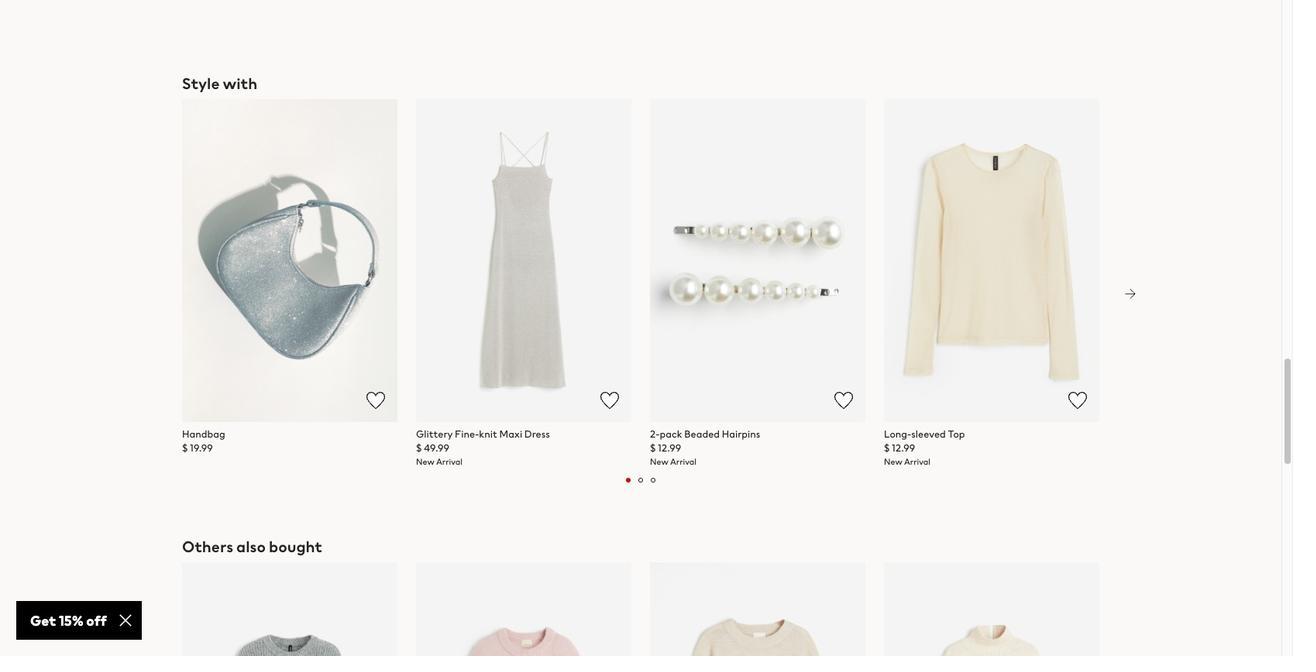 Task type: describe. For each thing, give the bounding box(es) containing it.
knit
[[479, 427, 497, 442]]

long-
[[884, 427, 912, 442]]

new inside 2-pack beaded hairpins $ 12.99 new arrival
[[650, 456, 669, 468]]

fine-
[[455, 427, 479, 442]]

dress
[[525, 427, 550, 442]]

handbag link
[[182, 427, 398, 442]]

style
[[182, 72, 220, 95]]

new inside 'glittery fine-knit maxi dress $ 49.99 new arrival'
[[416, 456, 435, 468]]

handbag $ 19.99
[[182, 427, 225, 456]]

bought
[[269, 536, 322, 558]]

pack
[[660, 427, 683, 442]]

12.99 inside 'long-sleeved top $ 12.99 new arrival'
[[892, 441, 916, 456]]

long-sleeved top image
[[884, 99, 1100, 422]]

49.99
[[424, 441, 450, 456]]

knit sweater image
[[650, 563, 866, 657]]

glittery
[[416, 427, 453, 442]]

long-sleeved top $ 12.99 new arrival
[[884, 427, 965, 468]]

top
[[948, 427, 965, 442]]

2-
[[650, 427, 660, 442]]

2-pack beaded hairpins $ 12.99 new arrival
[[650, 427, 761, 468]]

next image
[[1125, 288, 1137, 300]]

handbag image
[[182, 99, 398, 422]]

arrival inside 2-pack beaded hairpins $ 12.99 new arrival
[[670, 456, 697, 468]]

12.99 inside 2-pack beaded hairpins $ 12.99 new arrival
[[658, 441, 682, 456]]

$ inside 'handbag $ 19.99'
[[182, 441, 188, 456]]

long-sleeved top link
[[884, 427, 1100, 442]]

19.99
[[190, 441, 213, 456]]

glittery fine-knit maxi dress $ 49.99 new arrival
[[416, 427, 550, 468]]



Task type: locate. For each thing, give the bounding box(es) containing it.
12.99
[[658, 441, 682, 456], [892, 441, 916, 456]]

2 $ from the left
[[416, 441, 422, 456]]

1 horizontal spatial arrival
[[670, 456, 697, 468]]

1 12.99 from the left
[[658, 441, 682, 456]]

arrival inside 'long-sleeved top $ 12.99 new arrival'
[[905, 456, 931, 468]]

3 $ from the left
[[650, 441, 656, 456]]

oversized sweater image
[[182, 563, 398, 657]]

also
[[236, 536, 266, 558]]

12.99 left top
[[892, 441, 916, 456]]

$
[[182, 441, 188, 456], [416, 441, 422, 456], [650, 441, 656, 456], [884, 441, 890, 456]]

$ left sleeved
[[884, 441, 890, 456]]

1 new from the left
[[416, 456, 435, 468]]

new down glittery
[[416, 456, 435, 468]]

others
[[182, 536, 233, 558]]

arrival
[[436, 456, 463, 468], [670, 456, 697, 468], [905, 456, 931, 468]]

others also bought
[[182, 536, 322, 558]]

arrival down sleeved
[[905, 456, 931, 468]]

$ left the 19.99
[[182, 441, 188, 456]]

style with
[[182, 72, 257, 95]]

handbag
[[182, 427, 225, 442]]

sleeved
[[912, 427, 946, 442]]

1 horizontal spatial 12.99
[[892, 441, 916, 456]]

1 $ from the left
[[182, 441, 188, 456]]

0 horizontal spatial new
[[416, 456, 435, 468]]

1 horizontal spatial new
[[650, 456, 669, 468]]

with
[[223, 72, 257, 95]]

maxi
[[500, 427, 523, 442]]

oversized turtleneck sweater image
[[884, 563, 1100, 657]]

2 arrival from the left
[[670, 456, 697, 468]]

2 horizontal spatial arrival
[[905, 456, 931, 468]]

12.99 left beaded
[[658, 441, 682, 456]]

0 horizontal spatial arrival
[[436, 456, 463, 468]]

2 12.99 from the left
[[892, 441, 916, 456]]

3 arrival from the left
[[905, 456, 931, 468]]

$ left pack
[[650, 441, 656, 456]]

glittery fine-knit maxi dress link
[[416, 427, 632, 442]]

new down 2-
[[650, 456, 669, 468]]

$ inside 'glittery fine-knit maxi dress $ 49.99 new arrival'
[[416, 441, 422, 456]]

new down long-
[[884, 456, 903, 468]]

4 $ from the left
[[884, 441, 890, 456]]

arrival inside 'glittery fine-knit maxi dress $ 49.99 new arrival'
[[436, 456, 463, 468]]

arrival down glittery
[[436, 456, 463, 468]]

2-pack beaded hairpins link
[[650, 427, 866, 442]]

0 horizontal spatial 12.99
[[658, 441, 682, 456]]

$ left 49.99 at the left of the page
[[416, 441, 422, 456]]

glittery fine-knit maxi dress image
[[416, 99, 632, 422]]

beaded
[[685, 427, 720, 442]]

new inside 'long-sleeved top $ 12.99 new arrival'
[[884, 456, 903, 468]]

2-pack beaded hairpins image
[[650, 99, 866, 422]]

2 horizontal spatial new
[[884, 456, 903, 468]]

1 arrival from the left
[[436, 456, 463, 468]]

2 new from the left
[[650, 456, 669, 468]]

$ inside 2-pack beaded hairpins $ 12.99 new arrival
[[650, 441, 656, 456]]

oversized mohair-blend sweater image
[[416, 563, 632, 657]]

new
[[416, 456, 435, 468], [650, 456, 669, 468], [884, 456, 903, 468]]

$ inside 'long-sleeved top $ 12.99 new arrival'
[[884, 441, 890, 456]]

3 new from the left
[[884, 456, 903, 468]]

arrival down pack
[[670, 456, 697, 468]]

hairpins
[[722, 427, 761, 442]]



Task type: vqa. For each thing, say whether or not it's contained in the screenshot.
'synthetic' inside the Spandex Elastane Is An Elastic Synthetic Fiber Made From Oil (A Fossil Resource).
no



